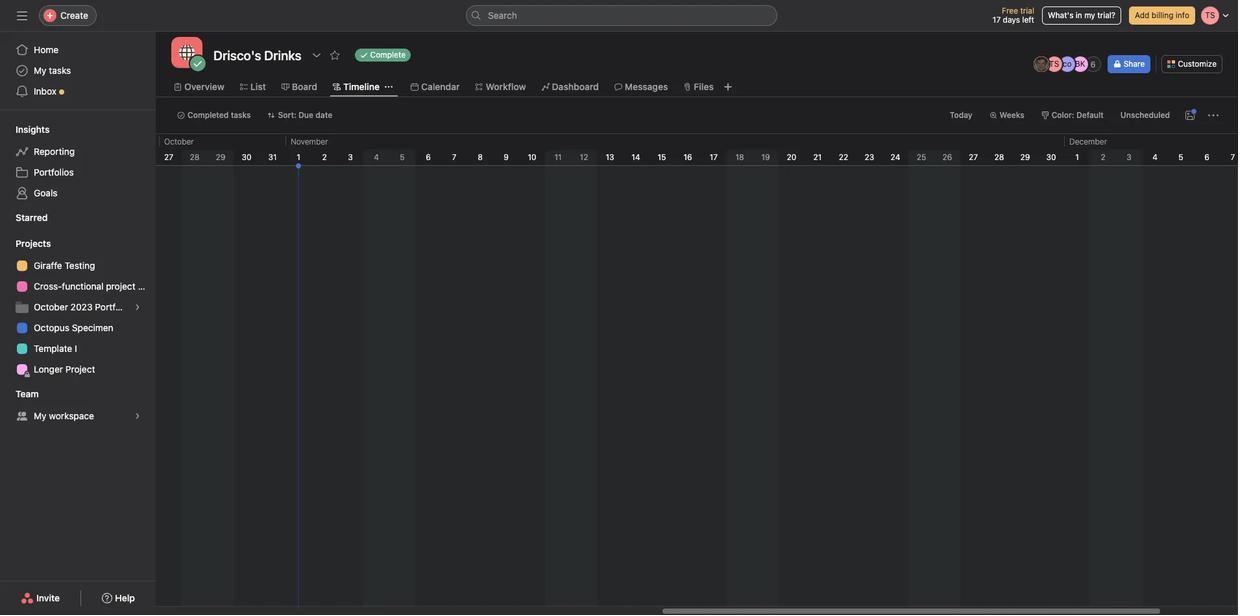 Task type: vqa. For each thing, say whether or not it's contained in the screenshot.
TAB ACTIONS image
yes



Task type: locate. For each thing, give the bounding box(es) containing it.
2 down december at right top
[[1101, 153, 1106, 162]]

0 horizontal spatial 5
[[400, 153, 405, 162]]

today button
[[944, 106, 978, 125]]

cross-functional project plan
[[34, 281, 156, 292]]

starred button
[[0, 212, 48, 225]]

27 down completed tasks dropdown button
[[164, 153, 173, 162]]

1 vertical spatial tasks
[[231, 110, 251, 120]]

17
[[993, 15, 1001, 25], [710, 153, 718, 162]]

goals
[[34, 188, 57, 199]]

longer project link
[[8, 360, 148, 380]]

27 right 26
[[969, 153, 978, 162]]

1
[[297, 153, 300, 162], [1075, 153, 1079, 162]]

1 inside december 1
[[1075, 153, 1079, 162]]

my inside 'teams' element
[[34, 411, 46, 422]]

my tasks link
[[8, 60, 148, 81]]

1 horizontal spatial 17
[[993, 15, 1001, 25]]

29 down 'completed tasks'
[[216, 153, 225, 162]]

more actions image
[[1208, 110, 1219, 121]]

bk
[[1075, 59, 1085, 69]]

1 horizontal spatial tasks
[[231, 110, 251, 120]]

october
[[164, 137, 194, 147], [34, 302, 68, 313]]

calendar
[[421, 81, 460, 92]]

22
[[839, 153, 848, 162]]

overview
[[184, 81, 224, 92]]

1 down december at right top
[[1075, 153, 1079, 162]]

6 right the bk in the right top of the page
[[1091, 59, 1096, 69]]

0 vertical spatial tasks
[[49, 65, 71, 76]]

timeline
[[343, 81, 380, 92]]

1 horizontal spatial 5
[[1179, 153, 1184, 162]]

sort: due date button
[[262, 106, 338, 125]]

4
[[374, 153, 379, 162], [1153, 153, 1158, 162]]

dashboard link
[[542, 80, 599, 94]]

cross-
[[34, 281, 62, 292]]

my up inbox
[[34, 65, 46, 76]]

files
[[694, 81, 714, 92]]

trial?
[[1098, 10, 1116, 20]]

17 left 18
[[710, 153, 718, 162]]

my tasks
[[34, 65, 71, 76]]

1 1 from the left
[[297, 153, 300, 162]]

my
[[1085, 10, 1095, 20]]

messages link
[[614, 80, 668, 94]]

sort:
[[278, 110, 296, 120]]

0 horizontal spatial 3
[[348, 153, 353, 162]]

tasks down 'home'
[[49, 65, 71, 76]]

create
[[60, 10, 88, 21]]

30
[[242, 153, 252, 162], [1046, 153, 1056, 162]]

tasks inside dropdown button
[[231, 110, 251, 120]]

1 vertical spatial october
[[34, 302, 68, 313]]

tasks inside "link"
[[49, 65, 71, 76]]

hide sidebar image
[[17, 10, 27, 21]]

23
[[865, 153, 874, 162]]

19
[[761, 153, 770, 162]]

portfolios
[[34, 167, 74, 178]]

0 horizontal spatial tasks
[[49, 65, 71, 76]]

1 my from the top
[[34, 65, 46, 76]]

1 2 from the left
[[322, 153, 327, 162]]

3 right december 1
[[1127, 153, 1132, 162]]

completed
[[188, 110, 229, 120]]

1 horizontal spatial 1
[[1075, 153, 1079, 162]]

2 my from the top
[[34, 411, 46, 422]]

30 left december 1
[[1046, 153, 1056, 162]]

timeline link
[[333, 80, 380, 94]]

completed tasks
[[188, 110, 251, 120]]

15
[[658, 153, 666, 162]]

6 left 8
[[426, 153, 431, 162]]

insights element
[[0, 118, 156, 206]]

1 horizontal spatial 29
[[1021, 153, 1030, 162]]

color: default
[[1052, 110, 1104, 120]]

1 29 from the left
[[216, 153, 225, 162]]

1 for december 1
[[1075, 153, 1079, 162]]

tasks down list link on the top left of the page
[[231, 110, 251, 120]]

1 vertical spatial 17
[[710, 153, 718, 162]]

color: default button
[[1036, 106, 1110, 125]]

0 horizontal spatial 30
[[242, 153, 252, 162]]

0 horizontal spatial 28
[[190, 153, 200, 162]]

portfolio
[[95, 302, 130, 313]]

29
[[216, 153, 225, 162], [1021, 153, 1030, 162]]

28 down weeks dropdown button
[[995, 153, 1004, 162]]

0 horizontal spatial 4
[[374, 153, 379, 162]]

29 down weeks
[[1021, 153, 1030, 162]]

add tab image
[[723, 82, 733, 92]]

inbox link
[[8, 81, 148, 102]]

overview link
[[174, 80, 224, 94]]

october inside october 27
[[164, 137, 194, 147]]

3
[[348, 153, 353, 162], [1127, 153, 1132, 162]]

board link
[[282, 80, 317, 94]]

24
[[891, 153, 900, 162]]

weeks button
[[984, 106, 1030, 125]]

2 down november
[[322, 153, 327, 162]]

2 1 from the left
[[1075, 153, 1079, 162]]

november
[[291, 137, 328, 147]]

1 horizontal spatial 30
[[1046, 153, 1056, 162]]

5
[[400, 153, 405, 162], [1179, 153, 1184, 162]]

billing
[[1152, 10, 1174, 20]]

27 inside october 27
[[164, 153, 173, 162]]

1 horizontal spatial 4
[[1153, 153, 1158, 162]]

october inside "projects" element
[[34, 302, 68, 313]]

0 horizontal spatial 6
[[426, 153, 431, 162]]

1 5 from the left
[[400, 153, 405, 162]]

0 vertical spatial october
[[164, 137, 194, 147]]

0 horizontal spatial 29
[[216, 153, 225, 162]]

30 left 31
[[242, 153, 252, 162]]

october 27
[[164, 137, 194, 162]]

0 vertical spatial my
[[34, 65, 46, 76]]

save options image
[[1185, 110, 1195, 121]]

share button
[[1108, 55, 1151, 73]]

workflow
[[486, 81, 526, 92]]

1 horizontal spatial 6
[[1091, 59, 1096, 69]]

ts
[[1049, 59, 1059, 69]]

teams element
[[0, 383, 156, 430]]

0 horizontal spatial 1
[[297, 153, 300, 162]]

october up octopus
[[34, 302, 68, 313]]

18
[[736, 153, 744, 162]]

2 29 from the left
[[1021, 153, 1030, 162]]

sort: due date
[[278, 110, 332, 120]]

home
[[34, 44, 59, 55]]

1 30 from the left
[[242, 153, 252, 162]]

0 vertical spatial 17
[[993, 15, 1001, 25]]

my for my tasks
[[34, 65, 46, 76]]

1 7 from the left
[[452, 153, 456, 162]]

1 horizontal spatial 2
[[1101, 153, 1106, 162]]

my down team
[[34, 411, 46, 422]]

my inside "link"
[[34, 65, 46, 76]]

tasks for my tasks
[[49, 65, 71, 76]]

october 2023 portfolio link
[[8, 297, 148, 318]]

1 vertical spatial my
[[34, 411, 46, 422]]

in
[[1076, 10, 1082, 20]]

free trial 17 days left
[[993, 6, 1034, 25]]

25
[[917, 153, 926, 162]]

longer project
[[34, 364, 95, 375]]

6 down more actions image
[[1205, 153, 1210, 162]]

1 horizontal spatial 3
[[1127, 153, 1132, 162]]

1 horizontal spatial 7
[[1231, 153, 1235, 162]]

8
[[478, 153, 483, 162]]

tasks
[[49, 65, 71, 76], [231, 110, 251, 120]]

1 horizontal spatial 28
[[995, 153, 1004, 162]]

0 horizontal spatial 2
[[322, 153, 327, 162]]

1 horizontal spatial 27
[[969, 153, 978, 162]]

template i
[[34, 343, 77, 354]]

2 30 from the left
[[1046, 153, 1056, 162]]

1 down november
[[297, 153, 300, 162]]

testing
[[65, 260, 95, 271]]

0 horizontal spatial 17
[[710, 153, 718, 162]]

1 horizontal spatial october
[[164, 137, 194, 147]]

what's in my trial? button
[[1042, 6, 1121, 25]]

28
[[190, 153, 200, 162], [995, 153, 1004, 162]]

28 down 'completed'
[[190, 153, 200, 162]]

longer
[[34, 364, 63, 375]]

1 27 from the left
[[164, 153, 173, 162]]

specimen
[[72, 323, 113, 334]]

3 right november 1
[[348, 153, 353, 162]]

0 horizontal spatial 7
[[452, 153, 456, 162]]

what's in my trial?
[[1048, 10, 1116, 20]]

31
[[268, 153, 277, 162]]

color:
[[1052, 110, 1074, 120]]

1 inside november 1
[[297, 153, 300, 162]]

october for 2023
[[34, 302, 68, 313]]

17 left days
[[993, 15, 1001, 25]]

7
[[452, 153, 456, 162], [1231, 153, 1235, 162]]

0 horizontal spatial 27
[[164, 153, 173, 162]]

None text field
[[210, 43, 305, 67]]

0 horizontal spatial october
[[34, 302, 68, 313]]

2 3 from the left
[[1127, 153, 1132, 162]]

october down 'completed'
[[164, 137, 194, 147]]



Task type: describe. For each thing, give the bounding box(es) containing it.
november 1
[[291, 137, 328, 162]]

free
[[1002, 6, 1018, 16]]

files link
[[684, 80, 714, 94]]

template
[[34, 343, 72, 354]]

2 28 from the left
[[995, 153, 1004, 162]]

search list box
[[466, 5, 777, 26]]

14
[[632, 153, 640, 162]]

giraffe
[[34, 260, 62, 271]]

global element
[[0, 32, 156, 110]]

globe image
[[179, 45, 195, 60]]

my workspace
[[34, 411, 94, 422]]

board
[[292, 81, 317, 92]]

see details, october 2023 portfolio image
[[134, 304, 141, 312]]

unscheduled
[[1121, 110, 1170, 120]]

1 3 from the left
[[348, 153, 353, 162]]

date
[[316, 110, 332, 120]]

insights
[[16, 124, 50, 135]]

ja
[[1037, 59, 1046, 69]]

my for my workspace
[[34, 411, 46, 422]]

customize button
[[1162, 55, 1223, 73]]

unscheduled button
[[1115, 106, 1176, 125]]

projects button
[[0, 238, 51, 251]]

2023
[[71, 302, 93, 313]]

plan
[[138, 281, 156, 292]]

invite button
[[12, 587, 68, 611]]

left
[[1022, 15, 1034, 25]]

search
[[488, 10, 517, 21]]

complete
[[370, 50, 406, 60]]

octopus specimen link
[[8, 318, 148, 339]]

i
[[75, 343, 77, 354]]

17 inside free trial 17 days left
[[993, 15, 1001, 25]]

starred
[[16, 212, 48, 223]]

insights button
[[0, 123, 50, 136]]

default
[[1077, 110, 1104, 120]]

october 2023 portfolio
[[34, 302, 130, 313]]

customize
[[1178, 59, 1217, 69]]

octopus specimen
[[34, 323, 113, 334]]

1 28 from the left
[[190, 153, 200, 162]]

show options image
[[311, 50, 322, 60]]

template i link
[[8, 339, 148, 360]]

october for 27
[[164, 137, 194, 147]]

12
[[580, 153, 588, 162]]

projects element
[[0, 232, 156, 383]]

weeks
[[1000, 110, 1024, 120]]

home link
[[8, 40, 148, 60]]

today
[[950, 110, 972, 120]]

2 horizontal spatial 6
[[1205, 153, 1210, 162]]

completed tasks button
[[171, 106, 257, 125]]

team button
[[0, 388, 39, 401]]

add billing info button
[[1129, 6, 1195, 25]]

workflow link
[[475, 80, 526, 94]]

help
[[115, 593, 135, 604]]

see details, my workspace image
[[134, 413, 141, 421]]

1 for november 1
[[297, 153, 300, 162]]

11
[[554, 153, 562, 162]]

what's
[[1048, 10, 1074, 20]]

2 5 from the left
[[1179, 153, 1184, 162]]

portfolios link
[[8, 162, 148, 183]]

share
[[1124, 59, 1145, 69]]

search button
[[466, 5, 777, 26]]

cross-functional project plan link
[[8, 276, 156, 297]]

projects
[[16, 238, 51, 249]]

add
[[1135, 10, 1150, 20]]

project
[[106, 281, 135, 292]]

2 27 from the left
[[969, 153, 978, 162]]

inbox
[[34, 86, 56, 97]]

functional
[[62, 281, 104, 292]]

co
[[1063, 59, 1072, 69]]

giraffe testing link
[[8, 256, 148, 276]]

16
[[684, 153, 692, 162]]

2 7 from the left
[[1231, 153, 1235, 162]]

info
[[1176, 10, 1190, 20]]

21
[[814, 153, 822, 162]]

9
[[504, 153, 509, 162]]

1 4 from the left
[[374, 153, 379, 162]]

2 2 from the left
[[1101, 153, 1106, 162]]

tab actions image
[[385, 83, 393, 91]]

add to starred image
[[329, 50, 340, 60]]

list
[[250, 81, 266, 92]]

2 4 from the left
[[1153, 153, 1158, 162]]

invite
[[36, 593, 60, 604]]

workspace
[[49, 411, 94, 422]]

giraffe testing
[[34, 260, 95, 271]]

project
[[65, 364, 95, 375]]

tasks for completed tasks
[[231, 110, 251, 120]]

messages
[[625, 81, 668, 92]]

10
[[528, 153, 536, 162]]

december
[[1069, 137, 1107, 147]]

reporting link
[[8, 141, 148, 162]]

20
[[787, 153, 797, 162]]



